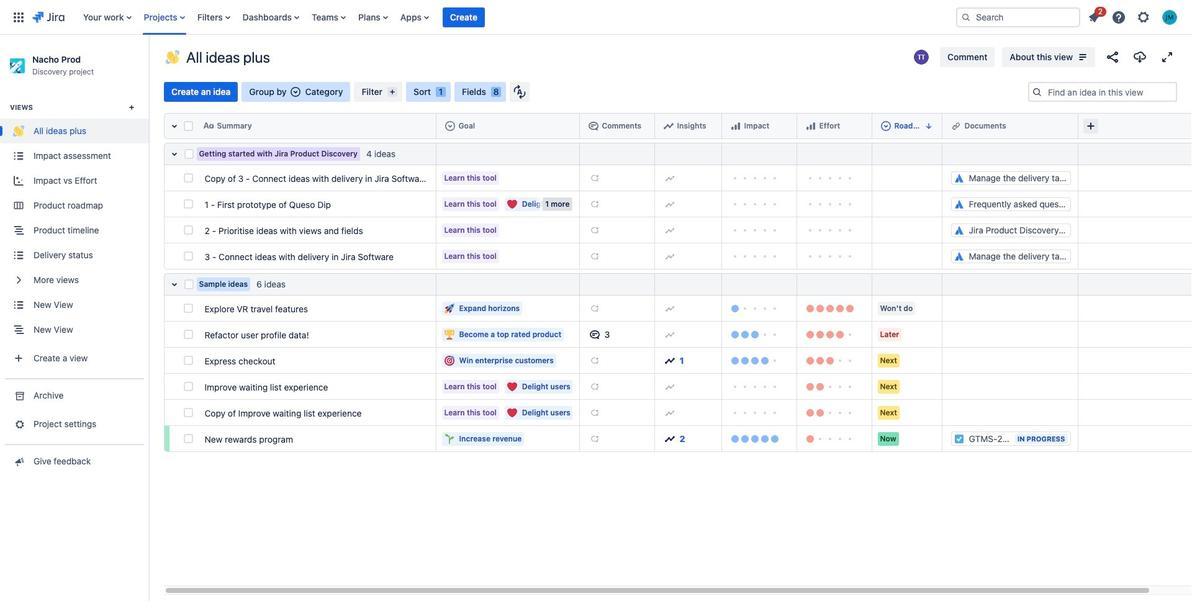 Task type: describe. For each thing, give the bounding box(es) containing it.
effort image
[[806, 121, 816, 131]]

:seedling: image
[[444, 434, 454, 444]]

current project sidebar image
[[135, 50, 163, 75]]

0 horizontal spatial list item
[[443, 0, 485, 34]]

show description image
[[1075, 50, 1090, 65]]

goal image
[[445, 121, 455, 131]]

export image
[[1133, 50, 1147, 65]]

impact image
[[731, 121, 740, 131]]

primary element
[[7, 0, 946, 34]]

jira product discovery navigation element
[[0, 35, 149, 601]]

share image
[[1105, 50, 1120, 65]]

appswitcher icon image
[[11, 10, 26, 25]]

2 insights image from the top
[[665, 434, 675, 444]]

comments image
[[588, 121, 598, 131]]

summary image
[[203, 121, 213, 131]]

0 horizontal spatial list
[[77, 0, 946, 34]]

collapse all image
[[167, 119, 182, 134]]

autosave is enabled image
[[514, 84, 526, 99]]

polaris common.ui.field config.add.add more.icon image
[[1084, 119, 1098, 134]]

hyperlink image
[[951, 121, 961, 131]]

notifications image
[[1087, 10, 1102, 25]]



Task type: locate. For each thing, give the bounding box(es) containing it.
Search field
[[956, 7, 1080, 27]]

:wave: image
[[13, 126, 24, 137], [13, 126, 24, 137]]

insights image
[[663, 121, 673, 131]]

add image
[[590, 173, 600, 183], [590, 173, 600, 183], [590, 199, 600, 209], [590, 199, 600, 209], [665, 199, 675, 209], [590, 225, 600, 235], [665, 225, 675, 235], [590, 251, 600, 261], [590, 355, 600, 365], [590, 382, 600, 391], [665, 382, 675, 391]]

add image
[[665, 173, 675, 183], [590, 225, 600, 235], [590, 251, 600, 261], [665, 251, 675, 261], [590, 303, 600, 313], [590, 303, 600, 313], [665, 303, 675, 313], [665, 329, 675, 339], [590, 355, 600, 365], [590, 382, 600, 391], [590, 408, 600, 418], [590, 408, 600, 418], [665, 408, 675, 418], [590, 434, 600, 444], [590, 434, 600, 444]]

1 insights image from the top
[[665, 355, 675, 365]]

header.desc image
[[924, 121, 934, 131]]

feedback image
[[12, 455, 25, 468]]

:trophy: image
[[444, 329, 454, 339]]

:heart: image
[[507, 199, 517, 209], [507, 408, 517, 418], [507, 408, 517, 418]]

None search field
[[956, 7, 1080, 27]]

banner
[[0, 0, 1192, 35]]

your profile and settings image
[[1162, 10, 1177, 25]]

:seedling: image
[[444, 434, 454, 444]]

:heart: image
[[507, 199, 517, 209], [507, 382, 517, 391], [507, 382, 517, 391]]

expand image
[[1160, 50, 1175, 65]]

group
[[0, 87, 149, 378]]

1 vertical spatial insights image
[[665, 434, 675, 444]]

search image
[[961, 12, 971, 22]]

project settings image
[[12, 418, 25, 431]]

list
[[77, 0, 946, 34], [1083, 5, 1185, 28]]

1 horizontal spatial list
[[1083, 5, 1185, 28]]

:wave: image
[[166, 50, 179, 64], [166, 50, 179, 64]]

cell
[[437, 113, 580, 139], [580, 113, 655, 139], [655, 113, 722, 139], [722, 113, 797, 139], [797, 113, 872, 139], [872, 113, 943, 139], [943, 113, 1079, 139], [1079, 113, 1192, 139], [1079, 143, 1192, 165], [1079, 165, 1192, 191], [872, 191, 943, 217], [1079, 191, 1192, 217], [872, 217, 943, 243], [1079, 217, 1192, 243], [872, 243, 943, 269], [1079, 243, 1192, 269], [943, 296, 1079, 322], [1079, 296, 1192, 322], [943, 322, 1079, 348], [1079, 322, 1192, 348], [943, 348, 1079, 374], [1079, 348, 1192, 374], [943, 374, 1079, 400], [1079, 374, 1192, 400], [943, 400, 1079, 426], [1079, 400, 1192, 426], [1079, 426, 1192, 452]]

:trophy: image
[[444, 329, 454, 339]]

roadmap image
[[881, 121, 891, 131]]

jira image
[[32, 10, 64, 25], [32, 10, 64, 25]]

single select dropdown image
[[290, 87, 300, 97]]

list item
[[443, 0, 485, 34], [1083, 5, 1107, 27]]

list item inside list
[[1083, 5, 1107, 27]]

comments image
[[590, 329, 600, 339]]

0 vertical spatial insights image
[[665, 355, 675, 365]]

Find an idea in this view field
[[1044, 83, 1176, 101]]

:rocket: image
[[444, 303, 454, 313], [444, 303, 454, 313]]

insights image
[[665, 355, 675, 365], [665, 434, 675, 444]]

settings image
[[1136, 10, 1151, 25]]

1 horizontal spatial list item
[[1083, 5, 1107, 27]]

:dart: image
[[444, 355, 454, 365], [444, 355, 454, 365]]

help image
[[1111, 10, 1126, 25]]



Task type: vqa. For each thing, say whether or not it's contained in the screenshot.
Terry corresponding to Reporter
no



